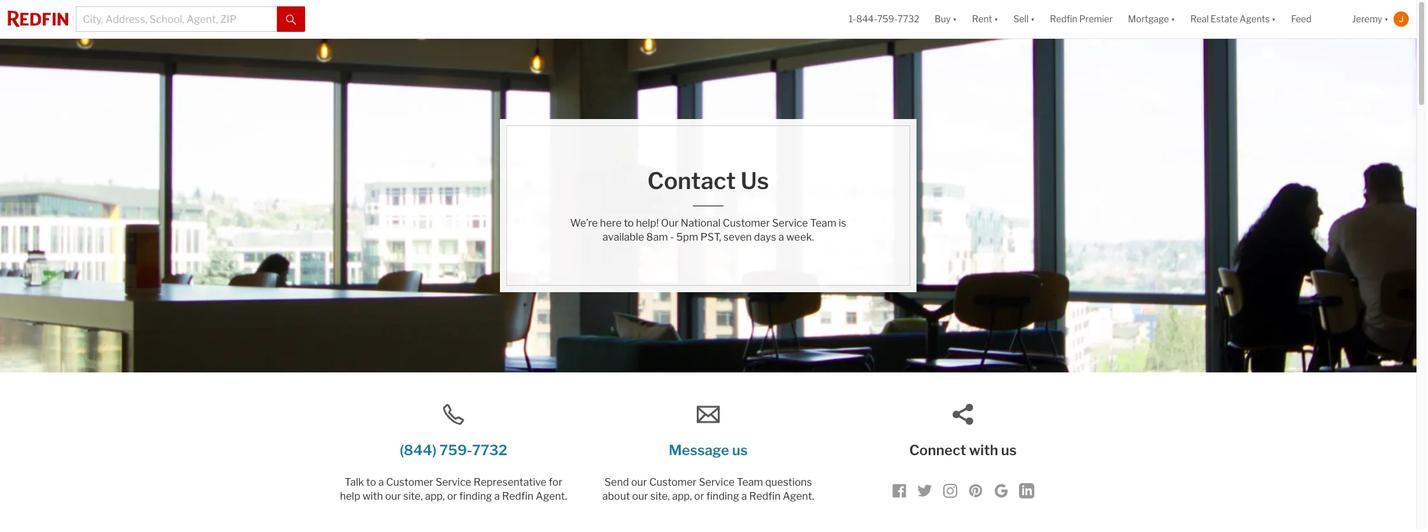 Task type: locate. For each thing, give the bounding box(es) containing it.
2 horizontal spatial redfin
[[1051, 14, 1078, 24]]

message us
[[669, 442, 748, 459]]

connect with us
[[910, 442, 1017, 459]]

0 horizontal spatial site,
[[403, 491, 423, 503]]

message us link
[[583, 440, 835, 466]]

sell ▾ button
[[1006, 0, 1043, 38]]

help!
[[636, 217, 659, 229]]

to up "available"
[[624, 217, 634, 229]]

app,
[[425, 491, 445, 503], [672, 491, 692, 503]]

0 vertical spatial 7732
[[898, 14, 920, 24]]

redfin down questions
[[750, 491, 781, 503]]

1 vertical spatial team
[[737, 477, 764, 489]]

1 agent. from the left
[[536, 491, 567, 503]]

real estate agents ▾ link
[[1191, 0, 1277, 38]]

1 horizontal spatial with
[[970, 442, 999, 459]]

team inside send our customer service team questions about our site, app, or finding a redfin agent.
[[737, 477, 764, 489]]

7732
[[898, 14, 920, 24], [472, 442, 508, 459]]

redfin
[[1051, 14, 1078, 24], [502, 491, 534, 503], [750, 491, 781, 503]]

2 site, from the left
[[651, 491, 670, 503]]

0 horizontal spatial service
[[436, 477, 472, 489]]

week.
[[787, 231, 815, 243]]

we're here to help! our national customer service team is available 8am - 5pm pst, seven days a week.
[[571, 217, 847, 243]]

our right help
[[385, 491, 401, 503]]

sell ▾ button
[[1014, 0, 1035, 38]]

▾ left user photo
[[1385, 14, 1389, 24]]

1 or from the left
[[447, 491, 457, 503]]

to inside we're here to help! our national customer service team is available 8am - 5pm pst, seven days a week.
[[624, 217, 634, 229]]

2 agent. from the left
[[783, 491, 815, 503]]

agent. down questions
[[783, 491, 815, 503]]

customer up seven
[[723, 217, 770, 229]]

site, down (844)
[[403, 491, 423, 503]]

1 finding from the left
[[460, 491, 492, 503]]

a right days
[[779, 231, 785, 243]]

finding down representative
[[460, 491, 492, 503]]

customer
[[723, 217, 770, 229], [386, 477, 434, 489], [650, 477, 697, 489]]

1 horizontal spatial site,
[[651, 491, 670, 503]]

or inside 'talk to a customer service representative for help with our site, app, or finding a redfin agent.'
[[447, 491, 457, 503]]

rent ▾ button
[[973, 0, 999, 38]]

-
[[671, 231, 674, 243]]

a down message us "link" at the bottom of page
[[742, 491, 747, 503]]

7732 left buy
[[898, 14, 920, 24]]

2 ▾ from the left
[[995, 14, 999, 24]]

0 horizontal spatial 7732
[[472, 442, 508, 459]]

0 horizontal spatial to
[[366, 477, 376, 489]]

jeremy
[[1353, 14, 1383, 24]]

finding inside 'talk to a customer service representative for help with our site, app, or finding a redfin agent.'
[[460, 491, 492, 503]]

redfin left premier
[[1051, 14, 1078, 24]]

1 horizontal spatial customer
[[650, 477, 697, 489]]

team left is
[[811, 217, 837, 229]]

City, Address, School, Agent, ZIP search field
[[76, 6, 277, 32]]

with
[[970, 442, 999, 459], [363, 491, 383, 503]]

3 ▾ from the left
[[1031, 14, 1035, 24]]

1 ▾ from the left
[[953, 14, 957, 24]]

0 horizontal spatial redfin
[[502, 491, 534, 503]]

or
[[447, 491, 457, 503], [695, 491, 705, 503]]

real estate agents ▾ button
[[1183, 0, 1284, 38]]

our
[[632, 477, 648, 489], [385, 491, 401, 503], [633, 491, 649, 503]]

buy
[[935, 14, 951, 24]]

with right 'connect'
[[970, 442, 999, 459]]

a down representative
[[495, 491, 500, 503]]

0 horizontal spatial customer
[[386, 477, 434, 489]]

team
[[811, 217, 837, 229], [737, 477, 764, 489]]

2 horizontal spatial customer
[[723, 217, 770, 229]]

0 horizontal spatial or
[[447, 491, 457, 503]]

0 vertical spatial 759-
[[878, 14, 898, 24]]

4 ▾ from the left
[[1172, 14, 1176, 24]]

▾ right agents
[[1273, 14, 1277, 24]]

0 horizontal spatial with
[[363, 491, 383, 503]]

buy ▾ button
[[935, 0, 957, 38]]

0 vertical spatial to
[[624, 217, 634, 229]]

1 horizontal spatial redfin
[[750, 491, 781, 503]]

2 or from the left
[[695, 491, 705, 503]]

(844) 759-7732
[[400, 442, 508, 459]]

real estate agents ▾
[[1191, 14, 1277, 24]]

feed button
[[1284, 0, 1345, 38]]

6 ▾ from the left
[[1385, 14, 1389, 24]]

▾
[[953, 14, 957, 24], [995, 14, 999, 24], [1031, 14, 1035, 24], [1172, 14, 1176, 24], [1273, 14, 1277, 24], [1385, 14, 1389, 24]]

app, down message
[[672, 491, 692, 503]]

real
[[1191, 14, 1210, 24]]

premier
[[1080, 14, 1113, 24]]

team inside we're here to help! our national customer service team is available 8am - 5pm pst, seven days a week.
[[811, 217, 837, 229]]

app, inside send our customer service team questions about our site, app, or finding a redfin agent.
[[672, 491, 692, 503]]

us
[[733, 442, 748, 459], [1002, 442, 1017, 459]]

service inside send our customer service team questions about our site, app, or finding a redfin agent.
[[699, 477, 735, 489]]

0 horizontal spatial team
[[737, 477, 764, 489]]

to inside 'talk to a customer service representative for help with our site, app, or finding a redfin agent.'
[[366, 477, 376, 489]]

customer down message
[[650, 477, 697, 489]]

0 horizontal spatial finding
[[460, 491, 492, 503]]

agent.
[[536, 491, 567, 503], [783, 491, 815, 503]]

2 app, from the left
[[672, 491, 692, 503]]

agents
[[1240, 14, 1271, 24]]

▾ right buy
[[953, 14, 957, 24]]

or down (844) 759-7732 link on the bottom left of the page
[[447, 491, 457, 503]]

1 vertical spatial to
[[366, 477, 376, 489]]

759-
[[878, 14, 898, 24], [440, 442, 473, 459]]

app, down (844) 759-7732 link on the bottom left of the page
[[425, 491, 445, 503]]

▾ for rent ▾
[[995, 14, 999, 24]]

available
[[603, 231, 645, 243]]

customer down (844)
[[386, 477, 434, 489]]

buy ▾
[[935, 14, 957, 24]]

message
[[669, 442, 730, 459]]

1 us from the left
[[733, 442, 748, 459]]

customer inside we're here to help! our national customer service team is available 8am - 5pm pst, seven days a week.
[[723, 217, 770, 229]]

finding
[[460, 491, 492, 503], [707, 491, 740, 503]]

to right talk
[[366, 477, 376, 489]]

site, right about
[[651, 491, 670, 503]]

agent. down for
[[536, 491, 567, 503]]

1 horizontal spatial 7732
[[898, 14, 920, 24]]

to
[[624, 217, 634, 229], [366, 477, 376, 489]]

a
[[779, 231, 785, 243], [379, 477, 384, 489], [495, 491, 500, 503], [742, 491, 747, 503]]

service down message us "link" at the bottom of page
[[699, 477, 735, 489]]

finding down message us "link" at the bottom of page
[[707, 491, 740, 503]]

1 horizontal spatial finding
[[707, 491, 740, 503]]

0 horizontal spatial 759-
[[440, 442, 473, 459]]

agent. inside 'talk to a customer service representative for help with our site, app, or finding a redfin agent.'
[[536, 491, 567, 503]]

2 horizontal spatial service
[[773, 217, 809, 229]]

759- right (844)
[[440, 442, 473, 459]]

1 horizontal spatial agent.
[[783, 491, 815, 503]]

0 horizontal spatial app,
[[425, 491, 445, 503]]

▾ right rent
[[995, 14, 999, 24]]

questions
[[766, 477, 813, 489]]

7732 up representative
[[472, 442, 508, 459]]

service inside 'talk to a customer service representative for help with our site, app, or finding a redfin agent.'
[[436, 477, 472, 489]]

redfin inside send our customer service team questions about our site, app, or finding a redfin agent.
[[750, 491, 781, 503]]

0 horizontal spatial us
[[733, 442, 748, 459]]

or down message us "link" at the bottom of page
[[695, 491, 705, 503]]

rent
[[973, 14, 993, 24]]

1 horizontal spatial service
[[699, 477, 735, 489]]

2 finding from the left
[[707, 491, 740, 503]]

2 us from the left
[[1002, 442, 1017, 459]]

talk to a customer service representative for help with our site, app, or finding a redfin agent.
[[340, 477, 567, 503]]

1 horizontal spatial us
[[1002, 442, 1017, 459]]

1 horizontal spatial or
[[695, 491, 705, 503]]

customer inside 'talk to a customer service representative for help with our site, app, or finding a redfin agent.'
[[386, 477, 434, 489]]

mortgage ▾ button
[[1129, 0, 1176, 38]]

▾ right sell
[[1031, 14, 1035, 24]]

▾ for mortgage ▾
[[1172, 14, 1176, 24]]

team left questions
[[737, 477, 764, 489]]

844-
[[857, 14, 878, 24]]

redfin inside button
[[1051, 14, 1078, 24]]

redfin down representative
[[502, 491, 534, 503]]

1 horizontal spatial 759-
[[878, 14, 898, 24]]

a inside we're here to help! our national customer service team is available 8am - 5pm pst, seven days a week.
[[779, 231, 785, 243]]

our inside 'talk to a customer service representative for help with our site, app, or finding a redfin agent.'
[[385, 491, 401, 503]]

0 horizontal spatial agent.
[[536, 491, 567, 503]]

service down (844) 759-7732 link on the bottom left of the page
[[436, 477, 472, 489]]

mortgage
[[1129, 14, 1170, 24]]

pst,
[[701, 231, 722, 243]]

1 app, from the left
[[425, 491, 445, 503]]

with right help
[[363, 491, 383, 503]]

seven
[[724, 231, 752, 243]]

site,
[[403, 491, 423, 503], [651, 491, 670, 503]]

service up week.
[[773, 217, 809, 229]]

1 vertical spatial with
[[363, 491, 383, 503]]

buy ▾ button
[[928, 0, 965, 38]]

5pm
[[677, 231, 699, 243]]

1 site, from the left
[[403, 491, 423, 503]]

or inside send our customer service team questions about our site, app, or finding a redfin agent.
[[695, 491, 705, 503]]

1-844-759-7732 link
[[849, 14, 920, 24]]

site, inside send our customer service team questions about our site, app, or finding a redfin agent.
[[651, 491, 670, 503]]

1 horizontal spatial to
[[624, 217, 634, 229]]

service inside we're here to help! our national customer service team is available 8am - 5pm pst, seven days a week.
[[773, 217, 809, 229]]

contact us
[[648, 167, 770, 195]]

▾ right mortgage
[[1172, 14, 1176, 24]]

0 vertical spatial team
[[811, 217, 837, 229]]

759- right 1- at the top right of page
[[878, 14, 898, 24]]

▾ for buy ▾
[[953, 14, 957, 24]]

service
[[773, 217, 809, 229], [436, 477, 472, 489], [699, 477, 735, 489]]

1 horizontal spatial app,
[[672, 491, 692, 503]]

1 horizontal spatial team
[[811, 217, 837, 229]]



Task type: vqa. For each thing, say whether or not it's contained in the screenshot.
OPEN SUN, 12PM TO 1PM
no



Task type: describe. For each thing, give the bounding box(es) containing it.
8am
[[647, 231, 668, 243]]

mortgage ▾ button
[[1121, 0, 1183, 38]]

agent. inside send our customer service team questions about our site, app, or finding a redfin agent.
[[783, 491, 815, 503]]

estate
[[1211, 14, 1239, 24]]

our right about
[[633, 491, 649, 503]]

is
[[839, 217, 847, 229]]

sell
[[1014, 14, 1029, 24]]

finding inside send our customer service team questions about our site, app, or finding a redfin agent.
[[707, 491, 740, 503]]

(844)
[[400, 442, 437, 459]]

contact
[[648, 167, 736, 195]]

connect
[[910, 442, 967, 459]]

▾ for jeremy ▾
[[1385, 14, 1389, 24]]

1 vertical spatial 7732
[[472, 442, 508, 459]]

app, inside 'talk to a customer service representative for help with our site, app, or finding a redfin agent.'
[[425, 491, 445, 503]]

for
[[549, 477, 563, 489]]

redfin inside 'talk to a customer service representative for help with our site, app, or finding a redfin agent.'
[[502, 491, 534, 503]]

representative
[[474, 477, 547, 489]]

send
[[605, 477, 629, 489]]

submit search image
[[286, 14, 296, 25]]

rent ▾ button
[[965, 0, 1006, 38]]

our right send
[[632, 477, 648, 489]]

national
[[681, 217, 721, 229]]

here
[[600, 217, 622, 229]]

about
[[603, 491, 630, 503]]

feed
[[1292, 14, 1312, 24]]

redfin premier
[[1051, 14, 1113, 24]]

user photo image
[[1394, 11, 1410, 27]]

sell ▾
[[1014, 14, 1035, 24]]

1-
[[849, 14, 857, 24]]

1-844-759-7732
[[849, 14, 920, 24]]

customer inside send our customer service team questions about our site, app, or finding a redfin agent.
[[650, 477, 697, 489]]

we're
[[571, 217, 598, 229]]

0 vertical spatial with
[[970, 442, 999, 459]]

send our customer service team questions about our site, app, or finding a redfin agent.
[[603, 477, 815, 503]]

a inside send our customer service team questions about our site, app, or finding a redfin agent.
[[742, 491, 747, 503]]

redfin premier button
[[1043, 0, 1121, 38]]

our
[[661, 217, 679, 229]]

rent ▾
[[973, 14, 999, 24]]

help
[[340, 491, 361, 503]]

us inside "link"
[[733, 442, 748, 459]]

days
[[754, 231, 777, 243]]

a right talk
[[379, 477, 384, 489]]

with inside 'talk to a customer service representative for help with our site, app, or finding a redfin agent.'
[[363, 491, 383, 503]]

site, inside 'talk to a customer service representative for help with our site, app, or finding a redfin agent.'
[[403, 491, 423, 503]]

(844) 759-7732 link
[[328, 440, 580, 466]]

5 ▾ from the left
[[1273, 14, 1277, 24]]

1 vertical spatial 759-
[[440, 442, 473, 459]]

mortgage ▾
[[1129, 14, 1176, 24]]

talk
[[345, 477, 364, 489]]

▾ for sell ▾
[[1031, 14, 1035, 24]]

us
[[741, 167, 770, 195]]

jeremy ▾
[[1353, 14, 1389, 24]]



